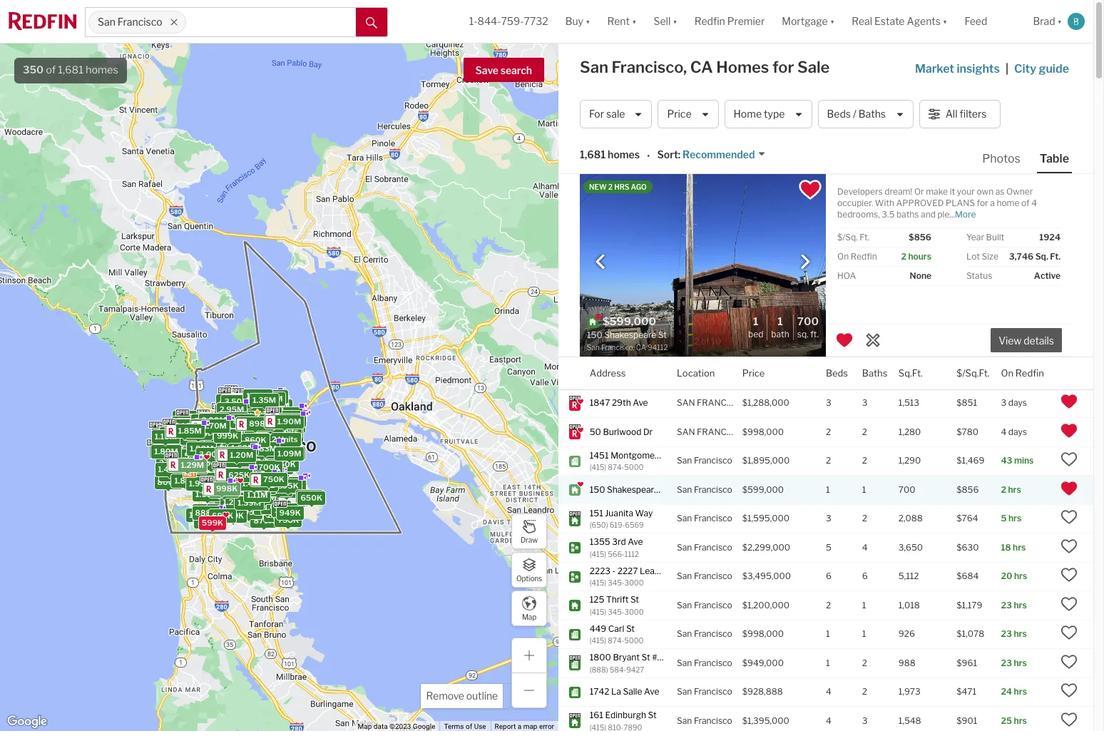 Task type: vqa. For each thing, say whether or not it's contained in the screenshot.


Task type: locate. For each thing, give the bounding box(es) containing it.
(415) down 125
[[590, 608, 607, 616]]

0 vertical spatial 1.25m
[[162, 429, 185, 439]]

19.8m
[[175, 413, 199, 423]]

1.40m
[[246, 409, 269, 419], [270, 428, 294, 438], [239, 439, 263, 449], [158, 465, 182, 475], [203, 476, 227, 486], [242, 479, 266, 489], [237, 495, 261, 505]]

4 up the 43
[[1002, 427, 1007, 437]]

san right way
[[677, 514, 693, 524]]

1 horizontal spatial of
[[466, 723, 473, 731]]

1 23 hrs from the top
[[1002, 600, 1028, 611]]

23 hrs for $1,078
[[1002, 629, 1028, 640]]

995k
[[249, 408, 271, 418], [213, 435, 235, 445], [224, 492, 246, 502], [235, 505, 257, 515]]

3.10m
[[239, 454, 263, 464]]

4 right $1,395,000 in the bottom right of the page
[[827, 716, 832, 727]]

1 unfavorite this home image from the top
[[1061, 422, 1079, 440]]

2 (415) from the top
[[590, 550, 607, 559]]

0 vertical spatial san
[[677, 398, 696, 409]]

francisco
[[118, 16, 163, 28], [694, 456, 733, 466], [694, 485, 733, 495], [694, 514, 733, 524], [694, 542, 733, 553], [694, 571, 733, 582], [694, 600, 733, 611], [694, 629, 733, 640], [694, 658, 733, 669], [694, 687, 733, 698], [694, 716, 733, 727]]

1 vertical spatial sq.
[[798, 329, 809, 339]]

on
[[838, 251, 850, 262], [1002, 367, 1014, 379]]

st left the #8
[[665, 450, 674, 461]]

23 for $961
[[1002, 658, 1013, 669]]

(415)
[[590, 463, 607, 472], [590, 550, 607, 559], [590, 579, 607, 587], [590, 608, 607, 616], [590, 637, 607, 645]]

345- inside 125 thrift st (415) 345-3000
[[608, 608, 625, 616]]

dream!
[[885, 186, 913, 197]]

6 ▾ from the left
[[1058, 15, 1063, 27]]

0 vertical spatial 700
[[798, 315, 819, 328]]

2
[[609, 183, 613, 191], [902, 251, 907, 262], [276, 417, 281, 427], [276, 421, 281, 431], [827, 427, 832, 437], [863, 427, 868, 437], [272, 427, 277, 437], [271, 435, 276, 445], [827, 456, 832, 466], [863, 456, 868, 466], [1002, 485, 1007, 495], [863, 514, 868, 524], [827, 600, 832, 611], [863, 658, 868, 669], [863, 687, 868, 698]]

1 vertical spatial unfavorite this home image
[[1061, 394, 1079, 411]]

unfavorite this home image
[[837, 332, 854, 349], [1061, 394, 1079, 411]]

1 favorite this home image from the top
[[1061, 625, 1079, 642]]

ave inside 1847 29th ave 'link'
[[633, 398, 649, 409]]

baths
[[859, 108, 887, 120], [863, 367, 888, 379]]

ave inside 1355 3rd ave (415) 566-1112
[[628, 537, 644, 547]]

▾ for brad ▾
[[1058, 15, 1063, 27]]

make
[[927, 186, 949, 197]]

table button
[[1038, 151, 1073, 173]]

700 for 700
[[899, 485, 916, 495]]

5.25m
[[232, 444, 257, 454]]

874- inside 449 carl st (415) 874-5000
[[608, 637, 625, 645]]

$961
[[957, 658, 978, 669]]

for sale
[[590, 108, 626, 120]]

23 hrs up 24 hrs
[[1002, 658, 1028, 669]]

675k
[[269, 412, 290, 422], [243, 412, 264, 422]]

3 favorite this home image from the top
[[1061, 538, 1079, 555]]

▾ for rent ▾
[[632, 15, 637, 27]]

st inside 1451 montgomery st #8 (415) 874-5000
[[665, 450, 674, 461]]

0 horizontal spatial 2.10m
[[174, 421, 198, 431]]

1 san from the top
[[677, 398, 696, 409]]

favorite this home image for 23 hrs
[[1061, 625, 1079, 642]]

heading
[[587, 315, 703, 353]]

$851
[[957, 398, 978, 409]]

0 vertical spatial 789k
[[245, 423, 266, 433]]

st inside 125 thrift st (415) 345-3000
[[631, 595, 640, 605]]

previous button image
[[594, 254, 608, 269]]

st right leavenworth
[[695, 566, 704, 576]]

1 vertical spatial 849k
[[272, 429, 293, 439]]

929k
[[277, 480, 298, 490]]

150
[[590, 485, 606, 495]]

hrs for $961
[[1015, 658, 1028, 669]]

5000 down the 449 carl st link
[[625, 637, 644, 645]]

google
[[413, 723, 436, 731]]

1 inside 1 bath
[[778, 315, 784, 328]]

23 hrs down '20 hrs'
[[1002, 600, 1028, 611]]

hrs for $901
[[1015, 716, 1028, 727]]

favorite this home image for $901
[[1061, 712, 1079, 729]]

1 vertical spatial 878k
[[195, 506, 216, 516]]

a inside developers dream! or make it your own as owner occupier. with approved plans for a home of 4 bedrooms, 3.5 baths and ple...
[[991, 198, 996, 208]]

0 vertical spatial 23
[[1002, 600, 1013, 611]]

hrs for $684
[[1015, 571, 1028, 582]]

1.29m
[[181, 460, 204, 470]]

redfin inside button
[[695, 15, 726, 27]]

18
[[1002, 542, 1012, 553]]

st right edinburgh
[[649, 710, 657, 721]]

beds / baths
[[828, 108, 887, 120]]

4 units
[[231, 444, 258, 454]]

report a map error link
[[495, 723, 555, 731]]

1 ▾ from the left
[[586, 15, 591, 27]]

2 days from the top
[[1009, 427, 1028, 437]]

1 vertical spatial 4.30m
[[228, 456, 253, 466]]

3.00m
[[237, 396, 262, 406], [274, 409, 300, 419], [264, 417, 289, 427], [233, 440, 258, 450], [199, 450, 224, 460], [253, 455, 278, 465]]

on redfin up 3 days
[[1002, 367, 1045, 379]]

san up 350 of 1,681 homes
[[98, 16, 116, 28]]

None search field
[[186, 8, 356, 36]]

648k
[[268, 420, 290, 430]]

price button up :
[[658, 100, 719, 128]]

san francisco for 151 juanita way
[[677, 514, 733, 524]]

789k
[[245, 423, 266, 433], [237, 438, 258, 448]]

ft. for 700
[[811, 329, 819, 339]]

0 horizontal spatial price button
[[658, 100, 719, 128]]

bed
[[749, 329, 764, 339]]

1.39m down 1.59m
[[237, 498, 261, 508]]

0 vertical spatial 849k
[[248, 402, 270, 412]]

1 874- from the top
[[608, 463, 625, 472]]

345- down -
[[608, 579, 625, 587]]

5 ▾ from the left
[[944, 15, 948, 27]]

st up "9427"
[[642, 652, 651, 663]]

san down the location "button"
[[677, 398, 696, 409]]

francisco for 1355 3rd ave
[[694, 542, 733, 553]]

terms of use link
[[444, 723, 487, 731]]

$998,000 down $1,288,000
[[743, 427, 785, 437]]

4.30m down the 2.98m at the left bottom of page
[[228, 456, 253, 466]]

save
[[476, 64, 499, 76]]

3 ▾ from the left
[[673, 15, 678, 27]]

1800
[[590, 652, 612, 663]]

874- down 1451
[[608, 463, 625, 472]]

1.58m down 860k
[[241, 448, 264, 458]]

7 favorite this home image from the top
[[1061, 712, 1079, 729]]

ft. inside 700 sq. ft.
[[811, 329, 819, 339]]

2 vertical spatial ft.
[[811, 329, 819, 339]]

879k up the 4 units
[[236, 433, 257, 443]]

days up 4 days
[[1009, 398, 1028, 409]]

on inside button
[[1002, 367, 1014, 379]]

23 for $1,078
[[1002, 629, 1013, 640]]

san up for in the top of the page
[[580, 58, 609, 76]]

unfavorite this home image for hrs
[[1061, 480, 1079, 497]]

0 vertical spatial favorite this home image
[[1061, 625, 1079, 642]]

san francisco for 161 edinburgh st
[[677, 716, 733, 727]]

1,681 right 350
[[58, 64, 83, 76]]

6 right $3,495,000
[[827, 571, 832, 582]]

1 vertical spatial 1.99m
[[189, 479, 212, 489]]

hrs for $1,078
[[1015, 629, 1028, 640]]

map left 'data'
[[358, 723, 372, 731]]

1 favorite this home image from the top
[[1061, 451, 1079, 469]]

1 vertical spatial 629k
[[224, 470, 246, 480]]

0 vertical spatial baths
[[859, 108, 887, 120]]

(415) for 1355
[[590, 550, 607, 559]]

beds
[[828, 108, 852, 120], [827, 367, 849, 379]]

as
[[996, 186, 1005, 197]]

favorite this home image for $630
[[1061, 538, 1079, 555]]

guide
[[1040, 62, 1070, 76]]

st inside 2223 - 2227 leavenworth st (415) 345-3000
[[695, 566, 704, 576]]

san right the 449 carl st link
[[677, 629, 693, 640]]

0 vertical spatial ave
[[633, 398, 649, 409]]

4 (415) from the top
[[590, 608, 607, 616]]

3 (415) from the top
[[590, 579, 607, 587]]

350 of 1,681 homes
[[23, 64, 118, 76]]

francisco up san francisco $998,000
[[697, 398, 748, 409]]

550k down "3.83m"
[[252, 485, 274, 495]]

700k
[[258, 463, 280, 473]]

1-844-759-7732 link
[[470, 15, 549, 27]]

23 hrs for $1,179
[[1002, 600, 1028, 611]]

mortgage
[[783, 15, 829, 27]]

ple...
[[938, 209, 956, 220]]

4 ▾ from the left
[[831, 15, 835, 27]]

0 vertical spatial unfavorite this home image
[[1061, 422, 1079, 440]]

1.53m
[[155, 429, 178, 439], [178, 451, 202, 461]]

2 23 hrs from the top
[[1002, 629, 1028, 640]]

0 horizontal spatial unfavorite this home image
[[837, 332, 854, 349]]

1 horizontal spatial redfin
[[851, 251, 878, 262]]

1 23 from the top
[[1002, 600, 1013, 611]]

3000 inside 125 thrift st (415) 345-3000
[[625, 608, 644, 616]]

9427
[[627, 666, 645, 674]]

san for $3,495,000
[[677, 571, 693, 582]]

unfavorite this home image left x-out this home image
[[837, 332, 854, 349]]

sq. inside 700 sq. ft.
[[798, 329, 809, 339]]

5 favorite this home image from the top
[[1061, 596, 1079, 613]]

$/sq.ft. button
[[957, 358, 990, 390]]

price up :
[[668, 108, 692, 120]]

market insights | city guide
[[916, 62, 1070, 76]]

own
[[978, 186, 994, 197]]

1 vertical spatial days
[[1009, 427, 1028, 437]]

1355 3rd ave link
[[590, 537, 664, 549]]

for left sale
[[773, 58, 795, 76]]

days for 4 days
[[1009, 427, 1028, 437]]

700 for 700 sq. ft.
[[798, 315, 819, 328]]

0 vertical spatial 1.99m
[[249, 403, 273, 413]]

st right "shakespeare"
[[661, 485, 670, 495]]

favorite button image
[[799, 178, 823, 202]]

844-
[[478, 15, 501, 27]]

0 vertical spatial unfavorite this home image
[[837, 332, 854, 349]]

of right 350
[[46, 64, 56, 76]]

0 vertical spatial 1,681
[[58, 64, 83, 76]]

san for $949,000
[[677, 658, 693, 669]]

▾ right sell
[[673, 15, 678, 27]]

2 $998,000 from the top
[[743, 629, 785, 640]]

2 hours
[[902, 251, 932, 262]]

san right montgomery
[[677, 456, 693, 466]]

3.80m
[[203, 466, 228, 476]]

baths down x-out this home image
[[863, 367, 888, 379]]

1 days from the top
[[1009, 398, 1028, 409]]

hrs right 25
[[1015, 716, 1028, 727]]

francisco for 449 carl st
[[694, 629, 733, 640]]

$1,179
[[957, 600, 983, 611]]

25
[[1002, 716, 1013, 727]]

1.25m down 989k
[[222, 490, 245, 500]]

2 3000 from the top
[[625, 608, 644, 616]]

san francisco for 1800 bryant st #210
[[677, 658, 733, 669]]

874- inside 1451 montgomery st #8 (415) 874-5000
[[608, 463, 625, 472]]

st right carl
[[627, 624, 635, 634]]

1 horizontal spatial map
[[522, 613, 537, 621]]

san right 2227
[[677, 571, 693, 582]]

hrs for $630
[[1014, 542, 1027, 553]]

879k down 848k
[[253, 516, 275, 526]]

1 vertical spatial on redfin
[[1002, 367, 1045, 379]]

1 horizontal spatial homes
[[608, 149, 640, 161]]

1 vertical spatial price button
[[743, 358, 765, 390]]

1 vertical spatial $998,000
[[743, 629, 785, 640]]

1.33m
[[241, 443, 264, 453], [253, 444, 277, 454], [229, 458, 253, 468]]

1,681 up new
[[580, 149, 606, 161]]

5
[[250, 409, 255, 419], [236, 462, 241, 472], [1002, 514, 1008, 524], [827, 542, 832, 553]]

1 vertical spatial 1.45m
[[241, 438, 265, 448]]

0 vertical spatial map
[[522, 613, 537, 621]]

of for use
[[466, 723, 473, 731]]

ft. right bath
[[811, 329, 819, 339]]

(415) inside 1355 3rd ave (415) 566-1112
[[590, 550, 607, 559]]

1 vertical spatial 700
[[899, 485, 916, 495]]

0 vertical spatial days
[[1009, 398, 1028, 409]]

1 francisco from the top
[[697, 398, 748, 409]]

0 horizontal spatial 1.00m
[[229, 502, 253, 512]]

0 vertical spatial 1.53m
[[155, 429, 178, 439]]

3.50m
[[247, 396, 272, 406], [224, 397, 249, 407], [235, 456, 261, 466], [227, 474, 252, 484], [235, 476, 260, 486]]

brad
[[1034, 15, 1056, 27]]

st right thrift
[[631, 595, 640, 605]]

161 edinburgh st link
[[590, 710, 664, 722]]

1 vertical spatial map
[[358, 723, 372, 731]]

of inside developers dream! or make it your own as owner occupier. with approved plans for a home of 4 bedrooms, 3.5 baths and ple...
[[1022, 198, 1030, 208]]

on redfin button
[[1002, 358, 1045, 390]]

$928,888
[[743, 687, 784, 698]]

978k
[[282, 415, 303, 425]]

2 6 from the left
[[863, 571, 869, 582]]

1 vertical spatial 345-
[[608, 608, 625, 616]]

1 vertical spatial 1.39m
[[237, 498, 261, 508]]

5000 down 1451 montgomery st #8 link
[[625, 463, 644, 472]]

2223
[[590, 566, 611, 576]]

2 23 from the top
[[1002, 629, 1013, 640]]

sq.
[[1036, 251, 1049, 262], [798, 329, 809, 339]]

san for $928,888
[[677, 687, 693, 698]]

1 vertical spatial 550k
[[252, 485, 274, 495]]

hrs up 24 hrs
[[1015, 658, 1028, 669]]

1 vertical spatial 874-
[[608, 637, 625, 645]]

(415) down 1355
[[590, 550, 607, 559]]

francisco down san francisco $1,288,000
[[697, 427, 748, 437]]

3
[[827, 398, 832, 409], [863, 398, 868, 409], [1002, 398, 1007, 409], [827, 514, 832, 524], [863, 716, 868, 727]]

ave up 1112
[[628, 537, 644, 547]]

151
[[590, 508, 604, 519]]

(415) inside 2223 - 2227 leavenworth st (415) 345-3000
[[590, 579, 607, 587]]

6 left 5,112
[[863, 571, 869, 582]]

st inside 449 carl st (415) 874-5000
[[627, 624, 635, 634]]

5 (415) from the top
[[590, 637, 607, 645]]

0 vertical spatial 879k
[[236, 433, 257, 443]]

1742 la salle ave
[[590, 687, 660, 698]]

hrs right 24 at right
[[1015, 687, 1028, 698]]

favorite this home image for $1,179
[[1061, 596, 1079, 613]]

1 horizontal spatial on redfin
[[1002, 367, 1045, 379]]

700 right 1 bath
[[798, 315, 819, 328]]

2 ▾ from the left
[[632, 15, 637, 27]]

1.65m
[[251, 396, 274, 406], [248, 403, 272, 413]]

san for $1,895,000
[[677, 456, 693, 466]]

remove outline
[[426, 690, 498, 702]]

(415) for 125
[[590, 608, 607, 616]]

0 vertical spatial for
[[773, 58, 795, 76]]

of left use
[[466, 723, 473, 731]]

1 vertical spatial 5000
[[625, 637, 644, 645]]

1 vertical spatial 23 hrs
[[1002, 629, 1028, 640]]

1 horizontal spatial on
[[1002, 367, 1014, 379]]

address
[[590, 367, 626, 379]]

rent ▾ button
[[608, 0, 637, 43]]

1 345- from the top
[[608, 579, 625, 587]]

2 vertical spatial 599k
[[202, 518, 223, 528]]

3000 inside 2223 - 2227 leavenworth st (415) 345-3000
[[625, 579, 644, 587]]

thrift
[[607, 595, 629, 605]]

unfavorite this home image right 4 days
[[1061, 422, 1079, 440]]

1.25m
[[162, 429, 185, 439], [225, 441, 248, 451], [222, 490, 245, 500]]

1 3000 from the top
[[625, 579, 644, 587]]

0 horizontal spatial ft.
[[811, 329, 819, 339]]

unfavorite this home image
[[1061, 422, 1079, 440], [1061, 480, 1079, 497]]

2 unfavorite this home image from the top
[[1061, 480, 1079, 497]]

4.30m down "3.75m"
[[232, 443, 257, 453]]

$764
[[957, 514, 979, 524]]

hrs right '20'
[[1015, 571, 1028, 582]]

redfin left premier
[[695, 15, 726, 27]]

favorite this home image
[[1061, 451, 1079, 469], [1061, 509, 1079, 526], [1061, 538, 1079, 555], [1061, 567, 1079, 584], [1061, 596, 1079, 613], [1061, 654, 1079, 671], [1061, 712, 1079, 729]]

(415) down the "2223"
[[590, 579, 607, 587]]

2 vertical spatial redfin
[[1016, 367, 1045, 379]]

st for 449 carl st (415) 874-5000
[[627, 624, 635, 634]]

beds inside beds / baths button
[[828, 108, 852, 120]]

2 874- from the top
[[608, 637, 625, 645]]

▾ right brad
[[1058, 15, 1063, 27]]

sq. up "active"
[[1036, 251, 1049, 262]]

2 favorite this home image from the top
[[1061, 509, 1079, 526]]

23 up 24 at right
[[1002, 658, 1013, 669]]

0 horizontal spatial 629k
[[224, 470, 246, 480]]

beds for beds / baths
[[828, 108, 852, 120]]

2 5000 from the top
[[625, 637, 644, 645]]

1 vertical spatial 3000
[[625, 608, 644, 616]]

1847 29th ave link
[[590, 398, 664, 410]]

0 vertical spatial 5000
[[625, 463, 644, 472]]

▾ for buy ▾
[[586, 15, 591, 27]]

on up 3 days
[[1002, 367, 1014, 379]]

5 hrs
[[1002, 514, 1022, 524]]

san francisco for 2223 - 2227 leavenworth st
[[677, 571, 733, 582]]

lot size
[[967, 251, 999, 262]]

3 23 hrs from the top
[[1002, 658, 1028, 669]]

1.25m down 600k
[[225, 441, 248, 451]]

(650)
[[590, 521, 609, 530]]

map inside button
[[522, 613, 537, 621]]

2 vertical spatial 23 hrs
[[1002, 658, 1028, 669]]

redfin down "view details"
[[1016, 367, 1045, 379]]

0 vertical spatial 1.05m
[[234, 399, 258, 409]]

1 horizontal spatial 1,681
[[580, 149, 606, 161]]

1.99m
[[249, 403, 273, 413], [189, 479, 212, 489]]

23 down '20'
[[1002, 600, 1013, 611]]

2.95m
[[219, 405, 244, 415], [247, 475, 272, 485]]

hrs up 18 hrs
[[1009, 514, 1022, 524]]

san francisco for 449 carl st
[[677, 629, 733, 640]]

type
[[765, 108, 785, 120]]

0 horizontal spatial on redfin
[[838, 251, 878, 262]]

2 francisco from the top
[[697, 427, 748, 437]]

francisco for 2223 - 2227 leavenworth st
[[694, 571, 733, 582]]

st for 125 thrift st (415) 345-3000
[[631, 595, 640, 605]]

3000 down 125 thrift st link
[[625, 608, 644, 616]]

1.10m up 595k
[[237, 493, 259, 503]]

1 vertical spatial ave
[[628, 537, 644, 547]]

hrs down 43 mins
[[1009, 485, 1022, 495]]

1 $998,000 from the top
[[743, 427, 785, 437]]

options button
[[512, 552, 547, 588]]

1 vertical spatial unfavorite this home image
[[1061, 480, 1079, 497]]

francisco for 1451 montgomery st #8
[[694, 456, 733, 466]]

0 vertical spatial on
[[838, 251, 850, 262]]

price up $1,288,000
[[743, 367, 765, 379]]

san up leavenworth
[[677, 542, 693, 553]]

2 san from the top
[[677, 427, 696, 437]]

2 units
[[276, 417, 302, 427], [276, 421, 302, 431], [272, 427, 298, 437], [271, 435, 298, 445]]

1.43m
[[199, 446, 223, 456]]

1 horizontal spatial 1.39m
[[276, 431, 300, 441]]

ave for 1847 29th ave
[[633, 398, 649, 409]]

san up the #8
[[677, 427, 696, 437]]

2 vertical spatial 749k
[[240, 447, 261, 457]]

baths right /
[[859, 108, 887, 120]]

2.20m
[[271, 412, 295, 422], [228, 455, 252, 465], [238, 472, 263, 482], [252, 477, 276, 487]]

$856 up hours
[[909, 232, 932, 243]]

1.00m up 738k on the left
[[264, 503, 288, 513]]

(415) inside 449 carl st (415) 874-5000
[[590, 637, 607, 645]]

0 vertical spatial price
[[668, 108, 692, 120]]

1 (415) from the top
[[590, 463, 607, 472]]

1 5000 from the top
[[625, 463, 644, 472]]

550k down 1.47m
[[242, 401, 264, 411]]

favorite this home image
[[1061, 625, 1079, 642], [1061, 683, 1079, 700]]

3.20m down 1.43m
[[200, 465, 225, 475]]

beds button
[[827, 358, 849, 390]]

hrs right the $1,078
[[1015, 629, 1028, 640]]

map for map data ©2023 google
[[358, 723, 372, 731]]

beds left /
[[828, 108, 852, 120]]

bath
[[772, 329, 790, 339]]

sq. for 700
[[798, 329, 809, 339]]

sq.ft. button
[[899, 358, 923, 390]]

1 horizontal spatial sq.
[[1036, 251, 1049, 262]]

remove san francisco image
[[170, 18, 178, 26]]

buy ▾ button
[[566, 0, 591, 43]]

map down options
[[522, 613, 537, 621]]

4 inside the map region
[[231, 444, 237, 454]]

homes left •
[[608, 149, 640, 161]]

hrs right 18
[[1014, 542, 1027, 553]]

2 favorite this home image from the top
[[1061, 683, 1079, 700]]

23 for $1,179
[[1002, 600, 1013, 611]]

(415) inside 125 thrift st (415) 345-3000
[[590, 608, 607, 616]]

2 vertical spatial of
[[466, 723, 473, 731]]

3 23 from the top
[[1002, 658, 1013, 669]]

1 vertical spatial beds
[[827, 367, 849, 379]]

23 hrs right the $1,078
[[1002, 629, 1028, 640]]

user photo image
[[1069, 13, 1086, 30]]

st inside 1800 bryant st #210 (888) 584-9427
[[642, 652, 651, 663]]

699k down 828k
[[212, 511, 233, 521]]

ave inside the 1742 la salle ave link
[[645, 687, 660, 698]]

0 horizontal spatial sq.
[[798, 329, 809, 339]]

6 favorite this home image from the top
[[1061, 654, 1079, 671]]

2 345- from the top
[[608, 608, 625, 616]]

san francisco $998,000
[[677, 427, 785, 437]]

$998,000 up $949,000
[[743, 629, 785, 640]]

3.20m down 625k
[[230, 485, 254, 495]]

1.53m down 1.78m
[[178, 451, 202, 461]]

849k down 2.39m
[[272, 429, 293, 439]]

2.80m
[[220, 448, 245, 458], [272, 449, 297, 459], [235, 476, 260, 486]]

3000 down 2227
[[625, 579, 644, 587]]

favorite this home image for $961
[[1061, 654, 1079, 671]]

days for 3 days
[[1009, 398, 1028, 409]]

remove outline button
[[421, 685, 503, 709]]

1 vertical spatial 1.05m
[[274, 413, 298, 423]]

4 favorite this home image from the top
[[1061, 567, 1079, 584]]

1,681 homes •
[[580, 149, 651, 162]]

for
[[590, 108, 605, 120]]

unfavorite this home image right 3 days
[[1061, 394, 1079, 411]]

1 horizontal spatial 629k
[[262, 393, 283, 403]]

ft. down '1924' at right
[[1051, 251, 1061, 262]]

recommended button
[[681, 148, 767, 162]]



Task type: describe. For each thing, give the bounding box(es) containing it.
developers
[[838, 186, 884, 197]]

mortgage ▾
[[783, 15, 835, 27]]

favorite this home image for $684
[[1061, 567, 1079, 584]]

1 vertical spatial 1.58m
[[241, 448, 264, 458]]

market
[[916, 62, 955, 76]]

23 hrs for $961
[[1002, 658, 1028, 669]]

0 vertical spatial 2.95m
[[219, 405, 244, 415]]

0 vertical spatial on redfin
[[838, 251, 878, 262]]

0 horizontal spatial for
[[773, 58, 795, 76]]

5000 inside 449 carl st (415) 874-5000
[[625, 637, 644, 645]]

1 vertical spatial 2.95m
[[247, 475, 272, 485]]

view details link
[[991, 327, 1063, 353]]

photo of 150 shakespeare st, san francisco, ca 94112 image
[[580, 174, 827, 357]]

3 right the $1,595,000
[[827, 514, 832, 524]]

homes inside 1,681 homes •
[[608, 149, 640, 161]]

submit search image
[[366, 17, 378, 28]]

645k
[[230, 411, 252, 421]]

1 horizontal spatial 1.99m
[[249, 403, 273, 413]]

0 horizontal spatial 3.20m
[[200, 465, 225, 475]]

0 vertical spatial 550k
[[242, 401, 264, 411]]

1.10m up 1.78m
[[182, 417, 204, 427]]

1 vertical spatial 2.30m
[[203, 446, 228, 456]]

0 vertical spatial 599k
[[202, 417, 224, 427]]

ca
[[691, 58, 714, 76]]

san for $2,299,000
[[677, 542, 693, 553]]

hrs for $1,179
[[1015, 600, 1028, 611]]

price inside button
[[668, 108, 692, 120]]

1847
[[590, 398, 611, 409]]

1 horizontal spatial price button
[[743, 358, 765, 390]]

1 horizontal spatial 1.05m
[[274, 413, 298, 423]]

2.90m
[[233, 406, 258, 416]]

988k
[[160, 433, 181, 443]]

view details
[[999, 335, 1055, 347]]

0 vertical spatial 629k
[[262, 393, 283, 403]]

san for san francisco $998,000
[[677, 427, 696, 437]]

francisco for 1800 bryant st #210
[[694, 658, 733, 669]]

table
[[1041, 152, 1070, 166]]

next button image
[[799, 254, 813, 269]]

rent
[[608, 15, 630, 27]]

options
[[517, 574, 543, 583]]

5.00m
[[225, 401, 251, 411]]

st for 150 shakespeare st
[[661, 485, 670, 495]]

2 vertical spatial 550k
[[209, 506, 231, 516]]

0 horizontal spatial on
[[838, 251, 850, 262]]

bryant
[[613, 652, 640, 663]]

home
[[734, 108, 762, 120]]

0 vertical spatial 1.49m
[[251, 400, 274, 410]]

1,681 inside 1,681 homes •
[[580, 149, 606, 161]]

san for $599,000
[[677, 485, 693, 495]]

725k
[[246, 420, 267, 430]]

449
[[590, 624, 607, 634]]

1.23m
[[275, 413, 298, 423]]

5,112
[[899, 571, 920, 582]]

50
[[590, 427, 602, 437]]

1 vertical spatial 1.49m
[[251, 479, 275, 489]]

with
[[876, 198, 895, 208]]

2 vertical spatial 1.25m
[[222, 490, 245, 500]]

2 vertical spatial 1.45m
[[262, 459, 286, 468]]

homes
[[717, 58, 770, 76]]

francisco for 161 edinburgh st
[[694, 716, 733, 727]]

20
[[1002, 571, 1013, 582]]

1.10m down 988k
[[162, 447, 184, 457]]

all
[[946, 108, 958, 120]]

0 vertical spatial 699k
[[299, 492, 320, 502]]

345- inside 2223 - 2227 leavenworth st (415) 345-3000
[[608, 579, 625, 587]]

san for $1,200,000
[[677, 600, 693, 611]]

24
[[1002, 687, 1013, 698]]

unfavorite this home image for days
[[1061, 422, 1079, 440]]

1 vertical spatial 599k
[[250, 475, 272, 485]]

▾ for sell ▾
[[673, 15, 678, 27]]

0 horizontal spatial 1.68m
[[158, 475, 182, 485]]

st for 161 edinburgh st
[[649, 710, 657, 721]]

5000 inside 1451 montgomery st #8 (415) 874-5000
[[625, 463, 644, 472]]

4 inside developers dream! or make it your own as owner occupier. with approved plans for a home of 4 bedrooms, 3.5 baths and ple...
[[1032, 198, 1038, 208]]

hrs for $764
[[1009, 514, 1022, 524]]

san for $1,595,000
[[677, 514, 693, 524]]

francisco,
[[612, 58, 688, 76]]

6569
[[626, 521, 644, 530]]

151 juanita way (650) 619-6569
[[590, 508, 653, 530]]

hours
[[909, 251, 932, 262]]

1 vertical spatial redfin
[[851, 251, 878, 262]]

san for $998,000
[[677, 629, 693, 640]]

0 vertical spatial 898k
[[249, 419, 271, 429]]

hrs for $856
[[1009, 485, 1022, 495]]

map
[[524, 723, 538, 731]]

bedrooms,
[[838, 209, 881, 220]]

1 vertical spatial 5 units
[[236, 462, 262, 472]]

719k
[[192, 429, 212, 439]]

map for map
[[522, 613, 537, 621]]

all filters button
[[920, 100, 1001, 128]]

san for san francisco $1,288,000
[[677, 398, 696, 409]]

25 hrs
[[1002, 716, 1028, 727]]

1 horizontal spatial 878k
[[277, 415, 298, 425]]

ft. for 3,746
[[1051, 251, 1061, 262]]

burlwood
[[603, 427, 642, 437]]

redfin premier
[[695, 15, 765, 27]]

125 thrift st link
[[590, 595, 664, 606]]

3 down beds button
[[827, 398, 832, 409]]

your
[[958, 186, 976, 197]]

san francisco for 1451 montgomery st #8
[[677, 456, 733, 466]]

developers dream! or make it your own as owner occupier. with approved plans for a home of 4 bedrooms, 3.5 baths and ple...
[[838, 186, 1038, 220]]

1 horizontal spatial 1.00m
[[264, 503, 288, 513]]

new
[[590, 183, 607, 191]]

redfin inside button
[[1016, 367, 1045, 379]]

carl
[[609, 624, 625, 634]]

1 horizontal spatial $856
[[957, 485, 980, 495]]

7.70m
[[254, 409, 279, 419]]

map region
[[0, 0, 702, 732]]

1.19m
[[267, 484, 289, 494]]

view
[[999, 335, 1022, 347]]

(415) inside 1451 montgomery st #8 (415) 874-5000
[[590, 463, 607, 472]]

3 up 4 days
[[1002, 398, 1007, 409]]

475k
[[212, 446, 233, 456]]

1 horizontal spatial 2.10m
[[207, 430, 230, 440]]

francisco for $1,288,000
[[697, 398, 748, 409]]

$1,200,000
[[743, 600, 790, 611]]

x-out this home image
[[865, 332, 882, 349]]

0 vertical spatial 5 units
[[250, 409, 276, 419]]

150 shakespeare st
[[590, 485, 670, 495]]

1742 la salle ave link
[[590, 687, 664, 699]]

0 vertical spatial price button
[[658, 100, 719, 128]]

francisco for $998,000
[[697, 427, 748, 437]]

0 horizontal spatial 675k
[[243, 412, 264, 422]]

1 vertical spatial 1.53m
[[178, 451, 202, 461]]

favorite button checkbox
[[799, 178, 823, 202]]

1 vertical spatial baths
[[863, 367, 888, 379]]

location
[[677, 367, 715, 379]]

2.39m
[[262, 417, 287, 427]]

0 vertical spatial homes
[[86, 64, 118, 76]]

san francisco for 1355 3rd ave
[[677, 542, 733, 553]]

of for 1,681
[[46, 64, 56, 76]]

759-
[[501, 15, 524, 27]]

1 6 from the left
[[827, 571, 832, 582]]

1 vertical spatial 3.20m
[[230, 485, 254, 495]]

1 vertical spatial 1.25m
[[225, 441, 248, 451]]

francisco for 125 thrift st
[[694, 600, 733, 611]]

0 vertical spatial 1.58m
[[234, 431, 258, 441]]

baths inside button
[[859, 108, 887, 120]]

report a map error
[[495, 723, 555, 731]]

▾ inside 'dropdown button'
[[944, 15, 948, 27]]

beds for beds
[[827, 367, 849, 379]]

3.30m
[[194, 416, 219, 426]]

hrs for $471
[[1015, 687, 1028, 698]]

favorite this home image for 24 hrs
[[1061, 683, 1079, 700]]

0 vertical spatial ft.
[[860, 232, 870, 243]]

san for $1,395,000
[[677, 716, 693, 727]]

0 vertical spatial 749k
[[269, 417, 290, 427]]

rent ▾
[[608, 15, 637, 27]]

1 inside the map region
[[254, 414, 258, 424]]

3.75m
[[239, 433, 263, 443]]

1.10m down 2.48m
[[225, 426, 247, 436]]

1 vertical spatial 879k
[[253, 516, 275, 526]]

1 horizontal spatial 1.68m
[[218, 469, 242, 479]]

more link
[[956, 209, 977, 220]]

3.83m
[[245, 472, 270, 482]]

▾ for mortgage ▾
[[831, 15, 835, 27]]

$/sq.
[[838, 232, 859, 243]]

950k down 750k
[[263, 486, 285, 496]]

4 days
[[1002, 427, 1028, 437]]

2.80m up 1.38m
[[220, 448, 245, 458]]

1800 bryant st #210 (888) 584-9427
[[590, 652, 673, 674]]

0 vertical spatial 1.45m
[[244, 404, 268, 414]]

1.10m up 840k
[[256, 453, 279, 463]]

sort :
[[658, 149, 681, 161]]

566-
[[608, 550, 625, 559]]

#8
[[675, 450, 686, 461]]

sq. for 3,746
[[1036, 251, 1049, 262]]

for inside developers dream! or make it your own as owner occupier. with approved plans for a home of 4 bedrooms, 3.5 baths and ple...
[[978, 198, 989, 208]]

(415) for 449
[[590, 637, 607, 645]]

0 vertical spatial 1.39m
[[276, 431, 300, 441]]

1 horizontal spatial 799k
[[244, 440, 265, 450]]

0 horizontal spatial 849k
[[248, 402, 270, 412]]

1-
[[470, 15, 478, 27]]

0 horizontal spatial 1.39m
[[237, 498, 261, 508]]

1 vertical spatial 699k
[[212, 511, 233, 521]]

st for 1800 bryant st #210 (888) 584-9427
[[642, 652, 651, 663]]

2.55m
[[174, 418, 199, 428]]

st for 1451 montgomery st #8 (415) 874-5000
[[665, 450, 674, 461]]

2 vertical spatial 2.30m
[[255, 467, 279, 477]]

agents
[[908, 15, 941, 27]]

favorite this home image for $1,469
[[1061, 451, 1079, 469]]

4 right $928,888
[[827, 687, 832, 698]]

ave for 1355 3rd ave (415) 566-1112
[[628, 537, 644, 547]]

1 horizontal spatial 675k
[[269, 412, 290, 422]]

3 down the baths button
[[863, 398, 868, 409]]

18 hrs
[[1002, 542, 1027, 553]]

1 vertical spatial 749k
[[219, 436, 240, 446]]

google image
[[4, 713, 51, 732]]

it
[[951, 186, 956, 197]]

0 horizontal spatial 1.05m
[[234, 399, 258, 409]]

1451 montgomery st #8 link
[[590, 450, 686, 462]]

0 horizontal spatial 1.99m
[[189, 479, 212, 489]]

1742
[[590, 687, 610, 698]]

950k up 595k
[[238, 496, 260, 506]]

none
[[911, 271, 932, 281]]

year
[[967, 232, 985, 243]]

sq.ft.
[[899, 367, 923, 379]]

1 vertical spatial price
[[743, 367, 765, 379]]

0 vertical spatial 2.30m
[[255, 407, 280, 417]]

insights
[[957, 62, 1001, 76]]

1 vertical spatial a
[[518, 723, 522, 731]]

favorite this home image for $764
[[1061, 509, 1079, 526]]

©2023
[[390, 723, 411, 731]]

1 vertical spatial 799k
[[209, 512, 230, 521]]

3.5
[[882, 209, 895, 220]]

1,280
[[899, 427, 922, 437]]

1.44m
[[235, 415, 259, 425]]

1 inside 1 bed
[[754, 315, 759, 328]]

0 vertical spatial 4.30m
[[232, 443, 257, 453]]

1 horizontal spatial unfavorite this home image
[[1061, 394, 1079, 411]]

2.80m down 2.74m
[[235, 476, 260, 486]]

1-844-759-7732
[[470, 15, 549, 27]]

(888)
[[590, 666, 609, 674]]

0 vertical spatial $856
[[909, 232, 932, 243]]

real
[[852, 15, 873, 27]]

san francisco for 125 thrift st
[[677, 600, 733, 611]]

125 thrift st (415) 345-3000
[[590, 595, 644, 616]]

2 hrs
[[1002, 485, 1022, 495]]

juanita
[[606, 508, 634, 519]]

20 hrs
[[1002, 571, 1028, 582]]

3 left 1,548
[[863, 716, 868, 727]]

#210
[[653, 652, 673, 663]]

4 left 3,650
[[863, 542, 868, 553]]

francisco for 151 juanita way
[[694, 514, 733, 524]]

2.80m down 428k
[[272, 449, 297, 459]]

data
[[374, 723, 388, 731]]

1 vertical spatial 898k
[[268, 463, 290, 473]]

950k down 1.09m
[[274, 460, 296, 470]]

1 vertical spatial 789k
[[237, 438, 258, 448]]

0 horizontal spatial 1,681
[[58, 64, 83, 76]]



